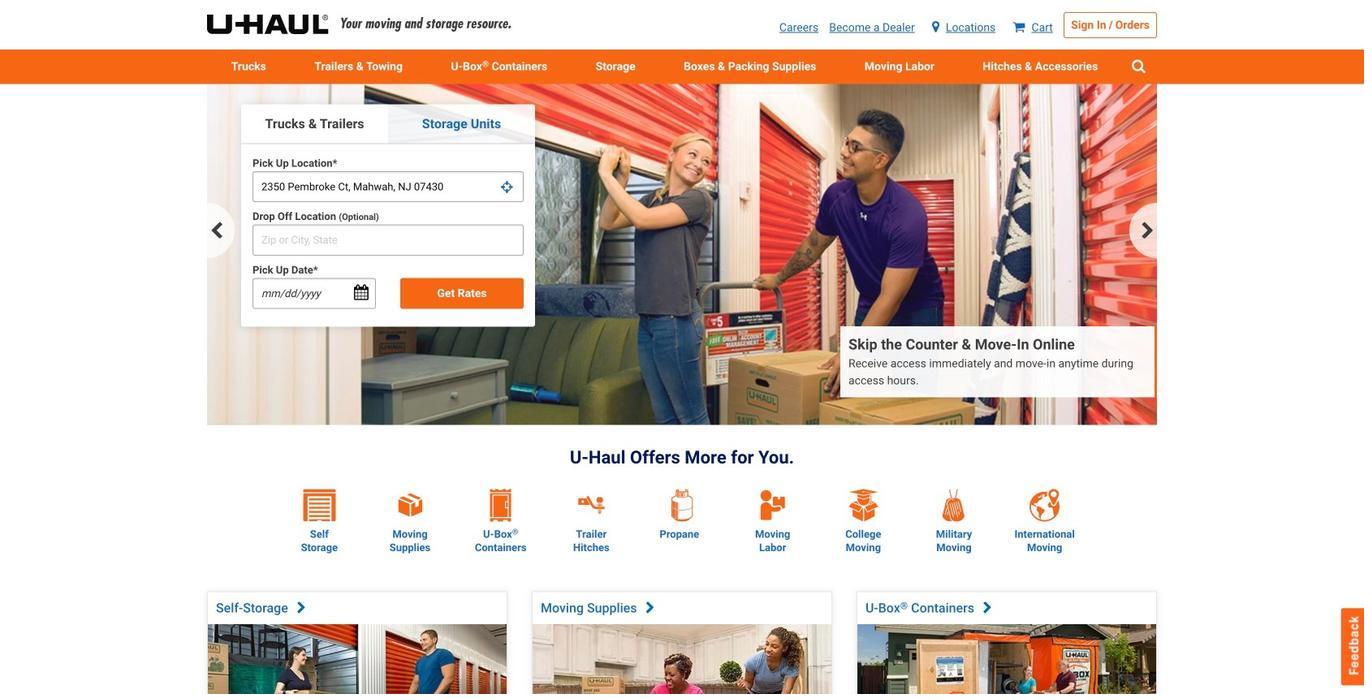 Task type: locate. For each thing, give the bounding box(es) containing it.
u-haul moving supplies box icon image
[[391, 489, 430, 522], [397, 492, 424, 519]]

tab list
[[241, 104, 535, 144]]

3 menu item from the left
[[572, 50, 660, 84]]

banner
[[0, 0, 1365, 84], [207, 84, 1158, 433]]

u-haul self-storage icon image
[[303, 489, 336, 522], [303, 490, 336, 522]]

u-haul college moving icon image
[[848, 489, 880, 522]]

international moves icon image
[[1029, 489, 1061, 522]]

u-haul trailer hitch icon image
[[572, 489, 611, 522], [596, 497, 603, 503]]

1 u-haul u-box container icon image from the left
[[485, 489, 517, 522]]

menu item
[[207, 50, 290, 84], [290, 50, 427, 84], [572, 50, 660, 84], [660, 50, 841, 84], [841, 50, 959, 84], [959, 50, 1123, 84]]

2 u-haul propane tank icon image from the left
[[672, 489, 693, 522]]

family loading a u-box container in their driveway image
[[858, 625, 1157, 695]]

u-haul propane tank icon image
[[666, 489, 699, 522], [672, 489, 693, 522]]

2 menu item from the left
[[290, 50, 427, 84]]

1 u-haul moving labor icon image from the left
[[757, 488, 789, 522]]

navigation
[[207, 203, 1158, 258]]

u-haul u-box container icon image
[[485, 489, 517, 522], [490, 489, 512, 522]]

u-haul moving labor icon image
[[757, 488, 789, 522], [759, 488, 786, 522]]

mm/dd/yyyy text field
[[253, 278, 376, 309]]

military tags icon image
[[938, 489, 971, 522]]

menu
[[207, 50, 1158, 84]]

1 menu item from the left
[[207, 50, 290, 84]]

use my current location image
[[501, 181, 513, 193]]

form
[[240, 155, 536, 316]]



Task type: describe. For each thing, give the bounding box(es) containing it.
family loading u-haul boxes in their kitchen image
[[533, 625, 832, 695]]

2 u-haul u-box container icon image from the left
[[490, 489, 512, 522]]

4 menu item from the left
[[660, 50, 841, 84]]

couple loading a storage unit at a u-haul facility image
[[208, 625, 507, 695]]

Drop Off Location text field
[[253, 225, 524, 256]]

6 menu item from the left
[[959, 50, 1123, 84]]

couple moving items into a u-haul storage facility image
[[207, 84, 1158, 425]]

5 menu item from the left
[[841, 50, 959, 84]]

2 u-haul moving labor icon image from the left
[[759, 488, 786, 522]]

Pick Up Location text field
[[253, 171, 524, 202]]

1 u-haul propane tank icon image from the left
[[666, 489, 699, 522]]



Task type: vqa. For each thing, say whether or not it's contained in the screenshot.
U-Haul Propane Tank Icon
yes



